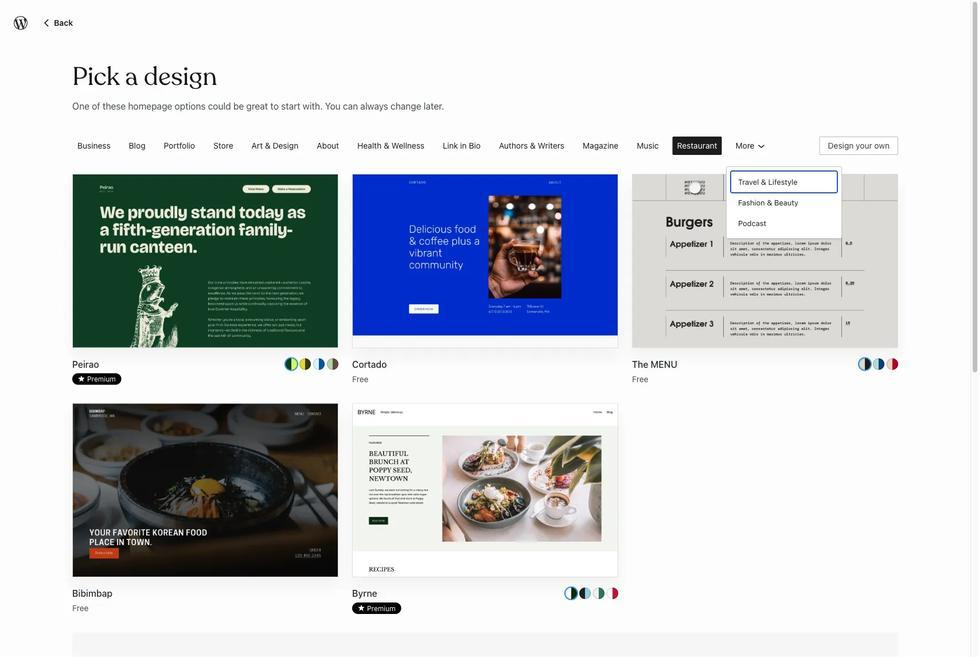 Task type: locate. For each thing, give the bounding box(es) containing it.
1 horizontal spatial premium button
[[352, 603, 402, 614]]

of
[[92, 101, 100, 112]]

cortado
[[352, 359, 387, 370]]

1 vertical spatial premium button
[[352, 603, 402, 614]]

premium
[[87, 375, 116, 383], [367, 604, 396, 613]]

free for cortado
[[352, 374, 369, 384]]

premium button down peirao
[[72, 373, 122, 385]]

premium button down byrne
[[352, 603, 402, 614]]

beauty
[[775, 198, 799, 207]]

can
[[343, 101, 358, 112]]

free
[[352, 374, 369, 384], [633, 374, 649, 384], [72, 604, 89, 613]]

group
[[732, 172, 838, 234]]

bibimbap image
[[73, 404, 338, 657]]

design right art
[[273, 141, 299, 150]]

free down the bibimbap
[[72, 604, 89, 613]]

1 horizontal spatial premium
[[367, 604, 396, 613]]

free for bibimbap
[[72, 604, 89, 613]]

podcast button
[[732, 213, 838, 234]]

1 horizontal spatial design
[[829, 141, 854, 150]]

premium for byrne
[[367, 604, 396, 613]]

1 vertical spatial premium
[[367, 604, 396, 613]]

magazine button
[[574, 132, 628, 159]]

with.
[[303, 101, 323, 112]]

design inside 'button'
[[829, 141, 854, 150]]

travel & lifestyle button
[[732, 172, 838, 192]]

0 horizontal spatial premium button
[[72, 373, 122, 385]]

& inside travel & lifestyle button
[[762, 178, 767, 186]]

these
[[103, 101, 126, 112]]

& right travel
[[762, 178, 767, 186]]

health & wellness
[[358, 141, 425, 150]]

& left writers
[[530, 141, 536, 150]]

& for beauty
[[768, 198, 773, 207]]

about button
[[308, 132, 349, 159]]

restaurant button
[[668, 132, 727, 159]]

design left your
[[829, 141, 854, 150]]

2 horizontal spatial free
[[633, 374, 649, 384]]

fashion & beauty button
[[732, 192, 838, 213]]

0 horizontal spatial design
[[273, 141, 299, 150]]

health & wellness button
[[349, 132, 434, 159]]

fashion
[[739, 198, 766, 207]]

& right art
[[265, 141, 271, 150]]

magazine
[[583, 141, 619, 150]]

& for writers
[[530, 141, 536, 150]]

your
[[857, 141, 873, 150]]

a design
[[125, 61, 217, 93]]

0 horizontal spatial premium
[[87, 375, 116, 383]]

1 horizontal spatial free
[[352, 374, 369, 384]]

authors & writers
[[499, 141, 565, 150]]

cortado image
[[353, 174, 618, 657]]

pick a design
[[72, 61, 217, 93]]

could
[[208, 101, 231, 112]]

0 vertical spatial premium button
[[72, 373, 122, 385]]

blog
[[129, 141, 146, 150]]

art & design button
[[243, 132, 308, 159]]

& inside "health & wellness" button
[[384, 141, 390, 150]]

one
[[72, 101, 89, 112]]

more
[[736, 141, 755, 150]]

premium down byrne
[[367, 604, 396, 613]]

start
[[281, 101, 301, 112]]

& inside fashion & beauty "button"
[[768, 198, 773, 207]]

free inside bibimbap free
[[72, 604, 89, 613]]

podcast
[[739, 219, 767, 227]]

menu
[[651, 359, 678, 370]]

0 horizontal spatial free
[[72, 604, 89, 613]]

& inside authors & writers button
[[530, 141, 536, 150]]

free down cortado
[[352, 374, 369, 384]]

design your own button
[[820, 137, 899, 155]]

be
[[234, 101, 244, 112]]

peirao image
[[73, 174, 338, 657]]

0 vertical spatial premium
[[87, 375, 116, 383]]

about
[[317, 141, 339, 150]]

homepage
[[128, 101, 172, 112]]

free inside cortado free
[[352, 374, 369, 384]]

business button
[[68, 132, 120, 159]]

& right health
[[384, 141, 390, 150]]

&
[[265, 141, 271, 150], [384, 141, 390, 150], [530, 141, 536, 150], [762, 178, 767, 186], [768, 198, 773, 207]]

2 design from the left
[[829, 141, 854, 150]]

premium down peirao
[[87, 375, 116, 383]]

business
[[77, 141, 111, 150]]

free down the
[[633, 374, 649, 384]]

bibimbap free
[[72, 588, 113, 613]]

link
[[443, 141, 458, 150]]

premium for peirao
[[87, 375, 116, 383]]

1 design from the left
[[273, 141, 299, 150]]

premium button
[[72, 373, 122, 385], [352, 603, 402, 614]]

& left beauty
[[768, 198, 773, 207]]

& inside art & design button
[[265, 141, 271, 150]]

the menu image
[[633, 174, 898, 657]]

music button
[[628, 132, 668, 159]]

design
[[273, 141, 299, 150], [829, 141, 854, 150]]

link in bio button
[[434, 132, 490, 159]]

byrne image
[[353, 404, 618, 657]]



Task type: vqa. For each thing, say whether or not it's contained in the screenshot.
Portfolio
yes



Task type: describe. For each thing, give the bounding box(es) containing it.
more button
[[727, 132, 778, 159]]

always
[[361, 101, 388, 112]]

to
[[271, 101, 279, 112]]

back
[[54, 18, 73, 28]]

fashion & beauty
[[739, 198, 799, 207]]

group containing travel & lifestyle
[[732, 172, 838, 234]]

wellness
[[392, 141, 425, 150]]

authors
[[499, 141, 528, 150]]

premium button for peirao
[[72, 373, 122, 385]]

travel & lifestyle
[[739, 178, 798, 186]]

blog button
[[120, 132, 155, 159]]

travel
[[739, 178, 760, 186]]

art & design
[[252, 141, 299, 150]]

options
[[175, 101, 206, 112]]

pick
[[72, 61, 120, 93]]

own
[[875, 141, 890, 150]]

lifestyle
[[769, 178, 798, 186]]

portfolio button
[[155, 132, 204, 159]]

store button
[[204, 132, 243, 159]]

design your own
[[829, 141, 890, 150]]

change later.
[[391, 101, 445, 112]]

you
[[325, 101, 341, 112]]

bio
[[469, 141, 481, 150]]

byrne
[[352, 588, 378, 599]]

the menu
[[633, 359, 678, 370]]

authors & writers button
[[490, 132, 574, 159]]

design inside button
[[273, 141, 299, 150]]

& for design
[[265, 141, 271, 150]]

writers
[[538, 141, 565, 150]]

one of these homepage options could be great to start with. you can always change later.
[[72, 101, 445, 112]]

music
[[637, 141, 659, 150]]

& for lifestyle
[[762, 178, 767, 186]]

link in bio
[[443, 141, 481, 150]]

cortado free
[[352, 359, 387, 384]]

in
[[461, 141, 467, 150]]

premium button for byrne
[[352, 603, 402, 614]]

portfolio
[[164, 141, 195, 150]]

restaurant
[[678, 141, 718, 150]]

art
[[252, 141, 263, 150]]

the
[[633, 359, 649, 370]]

& for wellness
[[384, 141, 390, 150]]

health
[[358, 141, 382, 150]]

bibimbap
[[72, 588, 113, 599]]

store
[[214, 141, 233, 150]]

peirao
[[72, 359, 99, 370]]

back button
[[41, 15, 73, 29]]

great
[[247, 101, 268, 112]]



